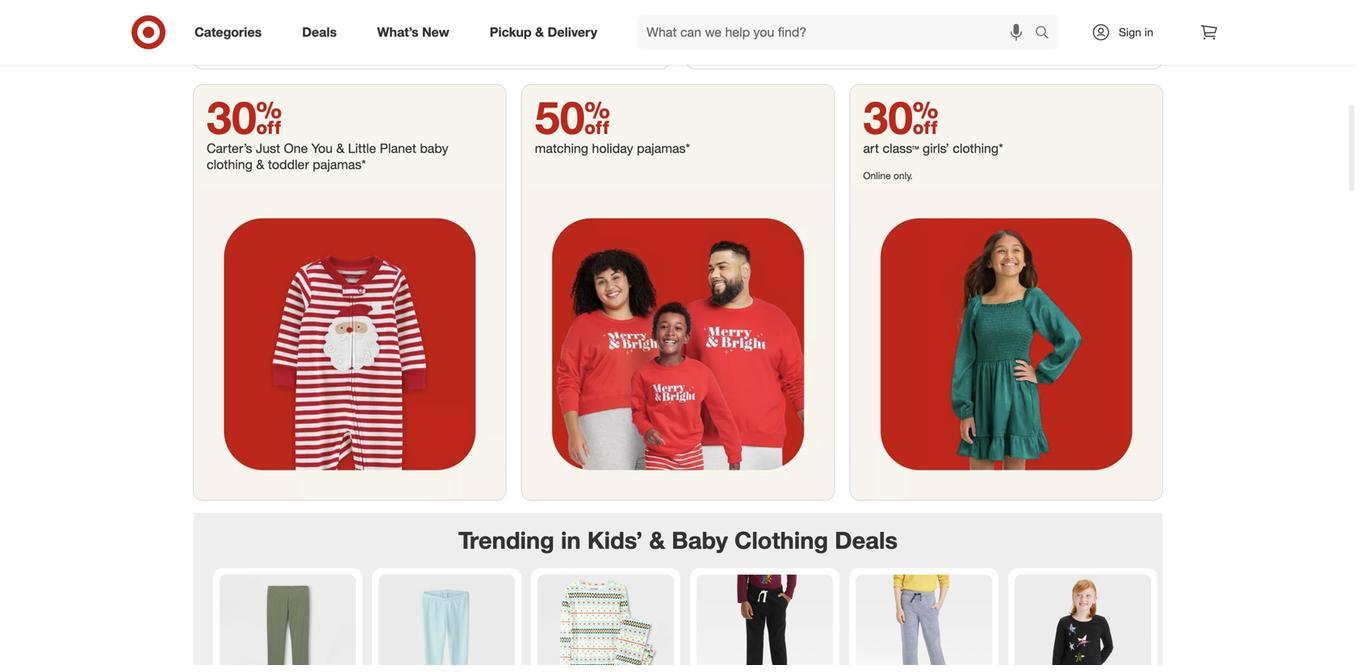 Task type: vqa. For each thing, say whether or not it's contained in the screenshot.
Bark
no



Task type: locate. For each thing, give the bounding box(es) containing it.
1 horizontal spatial 30
[[863, 90, 938, 145]]

0 horizontal spatial in
[[308, 37, 319, 53]]

select cat & jack ™ & all in motion ™ kids', toddler & baby shoes*
[[699, 37, 1063, 53]]

1 vertical spatial pajamas*
[[313, 157, 366, 172]]

1 horizontal spatial in
[[839, 37, 850, 53]]

50
[[535, 90, 610, 145]]

clothing* right girls' at the top
[[953, 140, 1003, 156]]

1 vertical spatial in
[[561, 526, 581, 555]]

girls'
[[923, 140, 949, 156]]

one
[[284, 140, 308, 156]]

toddler girls' solid leggings - cat & jack™ image
[[379, 575, 515, 665]]

baby inside 30 carter's just one you & little planet baby clothing & toddler pajamas*
[[420, 140, 448, 156]]

0 horizontal spatial deals
[[302, 24, 337, 40]]

2 motion from the left
[[853, 37, 893, 53]]

delivery
[[548, 24, 597, 40]]

1 horizontal spatial all
[[821, 37, 835, 53]]

girls' long sleeve flip sequin t-shirt - cat & jack™ image
[[1015, 575, 1151, 665]]

clothing*
[[493, 37, 544, 53], [953, 140, 1003, 156]]

1 horizontal spatial cat
[[737, 37, 757, 53]]

1 vertical spatial deals
[[835, 526, 898, 555]]

trending
[[458, 526, 554, 555]]

in
[[308, 37, 319, 53], [839, 37, 850, 53]]

1 horizontal spatial jack
[[773, 37, 799, 53]]

pickup & delivery
[[490, 24, 597, 40]]

toddler for 30
[[268, 157, 309, 172]]

0 vertical spatial pajamas*
[[637, 140, 690, 156]]

0 horizontal spatial all
[[291, 37, 305, 53]]

pajamas*
[[637, 140, 690, 156], [313, 157, 366, 172]]

1 30 from the left
[[207, 90, 282, 145]]

2 all from the left
[[821, 37, 835, 53]]

sign in
[[1119, 25, 1153, 39]]

kids', up 30 art class ™ girls' clothing* at the top right of page
[[903, 37, 932, 53]]

class
[[883, 140, 912, 156]]

0 horizontal spatial motion
[[323, 37, 362, 53]]

kids' 2pc long sleeve snuggly soft snug fit pajama set - cat & jack™ image
[[538, 575, 674, 665]]

in inside sign in link
[[1145, 25, 1153, 39]]

kids',
[[373, 37, 401, 53], [903, 37, 932, 53]]

30 art class ™ girls' clothing*
[[863, 90, 1003, 156]]

in inside carousel region
[[561, 526, 581, 555]]

in right sign
[[1145, 25, 1153, 39]]

1 vertical spatial clothing*
[[953, 140, 1003, 156]]

jack left deals link
[[242, 37, 268, 53]]

1 horizontal spatial in
[[1145, 25, 1153, 39]]

1 jack from the left
[[242, 37, 268, 53]]

1 horizontal spatial pajamas*
[[637, 140, 690, 156]]

0 horizontal spatial 30
[[207, 90, 282, 145]]

30 for 30 carter's just one you & little planet baby clothing & toddler pajamas*
[[207, 90, 282, 145]]

2 30 from the left
[[863, 90, 938, 145]]

0 horizontal spatial jack
[[242, 37, 268, 53]]

art
[[863, 140, 879, 156]]

30 up clothing at top
[[207, 90, 282, 145]]

0 horizontal spatial baby
[[420, 140, 448, 156]]

30 inside 30 art class ™ girls' clothing*
[[863, 90, 938, 145]]

1 horizontal spatial clothing*
[[953, 140, 1003, 156]]

pajamas* down you
[[313, 157, 366, 172]]

pajamas* right holiday
[[637, 140, 690, 156]]

in left kids'
[[561, 526, 581, 555]]

1 horizontal spatial deals
[[835, 526, 898, 555]]

1 horizontal spatial kids',
[[903, 37, 932, 53]]

30 inside 30 carter's just one you & little planet baby clothing & toddler pajamas*
[[207, 90, 282, 145]]

2 horizontal spatial ™
[[912, 140, 919, 156]]

deals inside carousel region
[[835, 526, 898, 555]]

jack right 'select' at the top right of page
[[773, 37, 799, 53]]

0 vertical spatial deals
[[302, 24, 337, 40]]

1 horizontal spatial motion
[[853, 37, 893, 53]]

1 in from the left
[[308, 37, 319, 53]]

0 vertical spatial clothing*
[[493, 37, 544, 53]]

1 cat from the left
[[207, 37, 227, 53]]

clothing* left delivery
[[493, 37, 544, 53]]

baby
[[461, 37, 490, 53], [420, 140, 448, 156]]

™ inside 30 art class ™ girls' clothing*
[[912, 140, 919, 156]]

™
[[799, 37, 806, 53], [893, 37, 900, 53], [912, 140, 919, 156]]

0 horizontal spatial cat
[[207, 37, 227, 53]]

1 horizontal spatial ™
[[893, 37, 900, 53]]

sign
[[1119, 25, 1141, 39]]

toddler inside 30 carter's just one you & little planet baby clothing & toddler pajamas*
[[268, 157, 309, 172]]

sign in link
[[1078, 15, 1178, 50]]

deals
[[302, 24, 337, 40], [835, 526, 898, 555]]

all
[[291, 37, 305, 53], [821, 37, 835, 53]]

kids'
[[587, 526, 643, 555]]

boys' fleece jogger pants - cat & jack™ image
[[856, 575, 992, 665]]

1 kids', from the left
[[373, 37, 401, 53]]

baby shoes*
[[992, 37, 1063, 53]]

toddler
[[405, 37, 446, 53], [935, 37, 976, 53], [268, 157, 309, 172]]

0 vertical spatial in
[[1145, 25, 1153, 39]]

search button
[[1028, 15, 1066, 53]]

toddler boys' woven jogger pants - cat & jack™ image
[[697, 575, 833, 665]]

planet
[[380, 140, 416, 156]]

0 horizontal spatial in
[[561, 526, 581, 555]]

0 vertical spatial baby
[[461, 37, 490, 53]]

0 horizontal spatial kids',
[[373, 37, 401, 53]]

0 horizontal spatial pajamas*
[[313, 157, 366, 172]]

cat
[[207, 37, 227, 53], [737, 37, 757, 53]]

30
[[207, 90, 282, 145], [863, 90, 938, 145]]

clothing
[[734, 526, 828, 555]]

online
[[863, 170, 891, 182]]

1 motion from the left
[[323, 37, 362, 53]]

jack
[[242, 37, 268, 53], [773, 37, 799, 53]]

1 vertical spatial baby
[[420, 140, 448, 156]]

What can we help you find? suggestions appear below search field
[[637, 15, 1039, 50]]

0 horizontal spatial toddler
[[268, 157, 309, 172]]

only.
[[894, 170, 913, 182]]

&
[[535, 24, 544, 40], [230, 37, 239, 53], [279, 37, 287, 53], [449, 37, 458, 53], [761, 37, 769, 53], [810, 37, 818, 53], [980, 37, 988, 53], [336, 140, 344, 156], [256, 157, 264, 172], [649, 526, 665, 555]]

holiday
[[592, 140, 633, 156]]

motion
[[323, 37, 362, 53], [853, 37, 893, 53]]

2 kids', from the left
[[903, 37, 932, 53]]

pajamas* inside 50 matching holiday pajamas*
[[637, 140, 690, 156]]

kids', left new
[[373, 37, 401, 53]]

2 horizontal spatial toddler
[[935, 37, 976, 53]]

in
[[1145, 25, 1153, 39], [561, 526, 581, 555]]

baby right 'planet'
[[420, 140, 448, 156]]

30 up only.
[[863, 90, 938, 145]]

girls' leggings - cat & jack™ image
[[220, 575, 356, 665]]

what's
[[377, 24, 418, 40]]

pajamas* inside 30 carter's just one you & little planet baby clothing & toddler pajamas*
[[313, 157, 366, 172]]

deals link
[[288, 15, 357, 50]]

new
[[422, 24, 449, 40]]

baby left pickup
[[461, 37, 490, 53]]



Task type: describe. For each thing, give the bounding box(es) containing it.
toddler for select
[[935, 37, 976, 53]]

select
[[699, 37, 734, 53]]

clothing* inside 30 art class ™ girls' clothing*
[[953, 140, 1003, 156]]

categories
[[195, 24, 262, 40]]

1 horizontal spatial toddler
[[405, 37, 446, 53]]

30 for 30 art class ™ girls' clothing*
[[863, 90, 938, 145]]

30 carter's just one you & little planet baby clothing & toddler pajamas*
[[207, 90, 448, 172]]

50 matching holiday pajamas*
[[535, 90, 690, 156]]

1 all from the left
[[291, 37, 305, 53]]

2 jack from the left
[[773, 37, 799, 53]]

cat & jack & all in motion kids', toddler & baby clothing*
[[207, 37, 544, 53]]

carousel region
[[194, 513, 1162, 665]]

2 cat from the left
[[737, 37, 757, 53]]

pickup
[[490, 24, 532, 40]]

in for sign
[[1145, 25, 1153, 39]]

& inside carousel region
[[649, 526, 665, 555]]

0 horizontal spatial clothing*
[[493, 37, 544, 53]]

baby
[[672, 526, 728, 555]]

2 in from the left
[[839, 37, 850, 53]]

trending in kids' & baby clothing deals
[[458, 526, 898, 555]]

matching
[[535, 140, 588, 156]]

just
[[256, 140, 280, 156]]

0 horizontal spatial ™
[[799, 37, 806, 53]]

categories link
[[181, 15, 282, 50]]

pickup & delivery link
[[476, 15, 617, 50]]

what's new link
[[363, 15, 469, 50]]

you
[[311, 140, 333, 156]]

clothing
[[207, 157, 253, 172]]

online only.
[[863, 170, 913, 182]]

little
[[348, 140, 376, 156]]

what's new
[[377, 24, 449, 40]]

search
[[1028, 26, 1066, 42]]

1 horizontal spatial baby
[[461, 37, 490, 53]]

carter's
[[207, 140, 252, 156]]

in for trending
[[561, 526, 581, 555]]



